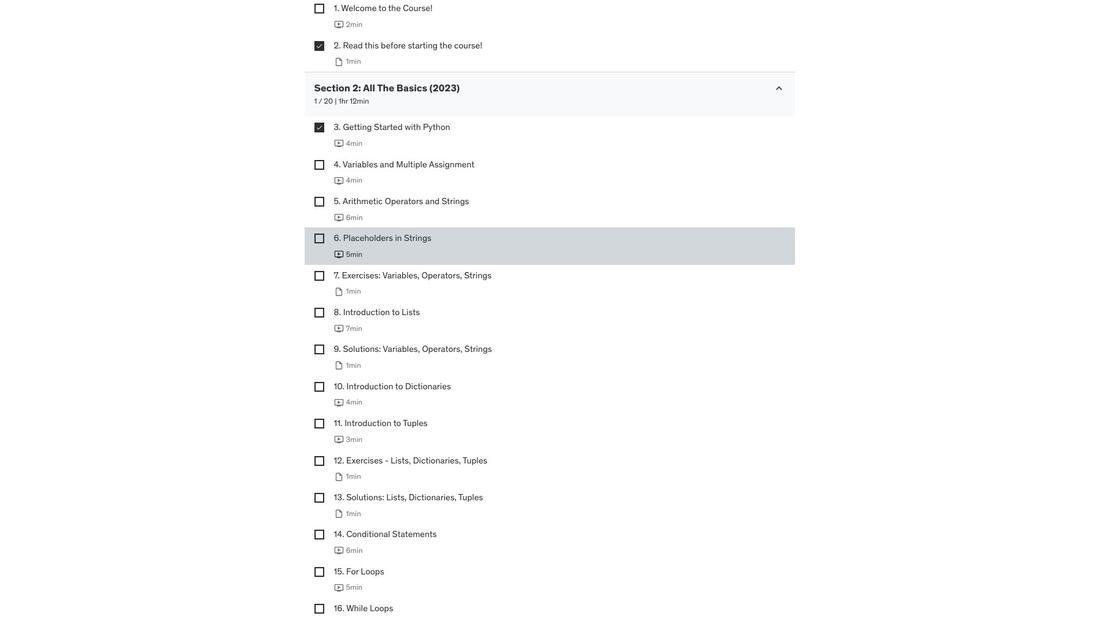 Task type: locate. For each thing, give the bounding box(es) containing it.
introduction right 10.
[[347, 381, 394, 392]]

12. exercises - lists, dictionaries, tuples
[[334, 455, 488, 466]]

6min
[[346, 213, 363, 222], [346, 546, 363, 555]]

3 xsmall image from the top
[[314, 308, 324, 318]]

xsmall image left the 16.
[[314, 604, 324, 614]]

loops right for
[[361, 566, 384, 577]]

3.
[[334, 122, 341, 133]]

dictionaries,
[[413, 455, 461, 466], [409, 492, 457, 503]]

0 vertical spatial loops
[[361, 566, 384, 577]]

1 xsmall image from the top
[[314, 4, 324, 14]]

statements
[[392, 529, 437, 540]]

4 xsmall image from the top
[[314, 382, 324, 392]]

1min right start solutions: variables, operators, strings image
[[346, 361, 361, 370]]

4min right play getting started with python icon
[[346, 138, 363, 148]]

1 vertical spatial 4min
[[346, 175, 363, 185]]

7 xsmall image from the top
[[314, 493, 324, 503]]

3 xsmall image from the top
[[314, 123, 324, 133]]

0 vertical spatial 5min
[[346, 250, 363, 259]]

play introduction to tuples image
[[334, 435, 344, 445]]

solutions: right 13.
[[346, 492, 385, 503]]

operators, for 7. exercises: variables, operators, strings
[[422, 270, 462, 281]]

4min right play introduction to dictionaries image
[[346, 398, 363, 407]]

tuples
[[403, 418, 428, 429], [463, 455, 488, 466], [459, 492, 483, 503]]

9. solutions: variables, operators, strings
[[334, 344, 492, 355]]

solutions:
[[343, 344, 381, 355], [346, 492, 385, 503]]

9.
[[334, 344, 341, 355]]

4 xsmall image from the top
[[314, 197, 324, 207]]

xsmall image left 2.
[[314, 41, 324, 51]]

1min for 12.
[[346, 472, 361, 481]]

0 vertical spatial lists,
[[391, 455, 411, 466]]

exercises
[[346, 455, 383, 466]]

12.
[[334, 455, 344, 466]]

the left course!
[[440, 40, 452, 51]]

7.
[[334, 270, 340, 281]]

14.
[[334, 529, 344, 540]]

2 4min from the top
[[346, 175, 363, 185]]

loops right while at bottom left
[[370, 603, 393, 614]]

6.
[[334, 233, 341, 244]]

1 vertical spatial lists,
[[387, 492, 407, 503]]

1min right start solutions: lists, dictionaries, tuples image
[[346, 509, 361, 518]]

1 vertical spatial operators,
[[422, 344, 463, 355]]

5 1min from the top
[[346, 509, 361, 518]]

multiple
[[396, 159, 427, 170]]

exercises:
[[342, 270, 381, 281]]

operators
[[385, 196, 423, 207]]

1hr
[[339, 97, 348, 106]]

1 vertical spatial solutions:
[[346, 492, 385, 503]]

xsmall image for 3.
[[314, 123, 324, 133]]

3 4min from the top
[[346, 398, 363, 407]]

2 vertical spatial introduction
[[345, 418, 392, 429]]

1min
[[346, 57, 361, 66], [346, 287, 361, 296], [346, 361, 361, 370], [346, 472, 361, 481], [346, 509, 361, 518]]

and left multiple
[[380, 159, 394, 170]]

xsmall image for 12. exercises - lists, dictionaries, tuples
[[314, 456, 324, 466]]

7. exercises: variables, operators, strings
[[334, 270, 492, 281]]

xsmall image left 1.
[[314, 4, 324, 14]]

11. introduction to tuples
[[334, 418, 428, 429]]

6min right play arithmetic operators and strings icon
[[346, 213, 363, 222]]

1 4min from the top
[[346, 138, 363, 148]]

4min right play variables and multiple assignment icon
[[346, 175, 363, 185]]

solutions: down "7min"
[[343, 344, 381, 355]]

6 xsmall image from the top
[[314, 456, 324, 466]]

xsmall image left 3.
[[314, 123, 324, 133]]

xsmall image left '11.'
[[314, 419, 324, 429]]

1 vertical spatial variables,
[[383, 344, 420, 355]]

2 vertical spatial 4min
[[346, 398, 363, 407]]

to down 10. introduction to dictionaries
[[394, 418, 401, 429]]

starting
[[408, 40, 438, 51]]

1 1min from the top
[[346, 57, 361, 66]]

xsmall image
[[314, 4, 324, 14], [314, 41, 324, 51], [314, 123, 324, 133], [314, 197, 324, 207], [314, 271, 324, 281], [314, 345, 324, 355], [314, 493, 324, 503]]

6. placeholders in strings
[[334, 233, 432, 244]]

section 2: all the basics (2023) 1 / 20 | 1hr 12min
[[314, 82, 460, 106]]

lists, right -
[[391, 455, 411, 466]]

5 xsmall image from the top
[[314, 271, 324, 281]]

1min for 7.
[[346, 287, 361, 296]]

0 vertical spatial solutions:
[[343, 344, 381, 355]]

loops
[[361, 566, 384, 577], [370, 603, 393, 614]]

1 5min from the top
[[346, 250, 363, 259]]

1
[[314, 97, 317, 106]]

16. while loops
[[334, 603, 393, 614]]

xsmall image for 2.
[[314, 41, 324, 51]]

12min
[[350, 97, 369, 106]]

start exercises - lists, dictionaries, tuples image
[[334, 472, 344, 482]]

0 horizontal spatial the
[[388, 3, 401, 14]]

introduction for 10.
[[347, 381, 394, 392]]

3. getting started with python
[[334, 122, 450, 133]]

xsmall image left 15.
[[314, 567, 324, 577]]

5.
[[334, 196, 341, 207]]

lists, down -
[[387, 492, 407, 503]]

4min for variables
[[346, 175, 363, 185]]

play introduction to dictionaries image
[[334, 398, 344, 408]]

4 1min from the top
[[346, 472, 361, 481]]

xsmall image left 6.
[[314, 234, 324, 244]]

xsmall image
[[314, 160, 324, 170], [314, 234, 324, 244], [314, 308, 324, 318], [314, 382, 324, 392], [314, 419, 324, 429], [314, 456, 324, 466], [314, 530, 324, 540], [314, 567, 324, 577], [314, 604, 324, 614]]

6min for conditional
[[346, 546, 363, 555]]

the
[[388, 3, 401, 14], [440, 40, 452, 51]]

1 vertical spatial introduction
[[347, 381, 394, 392]]

1 vertical spatial 5min
[[346, 583, 363, 592]]

to right welcome
[[379, 3, 387, 14]]

0 vertical spatial dictionaries,
[[413, 455, 461, 466]]

xsmall image left "12."
[[314, 456, 324, 466]]

2min
[[346, 20, 363, 29]]

introduction
[[343, 307, 390, 318], [347, 381, 394, 392], [345, 418, 392, 429]]

play for loops image
[[334, 583, 344, 593]]

1min right start exercises: variables, operators, strings "image"
[[346, 287, 361, 296]]

assignment
[[429, 159, 475, 170]]

6min right play conditional statements icon
[[346, 546, 363, 555]]

1 xsmall image from the top
[[314, 160, 324, 170]]

2 vertical spatial tuples
[[459, 492, 483, 503]]

introduction for 8.
[[343, 307, 390, 318]]

xsmall image left 10.
[[314, 382, 324, 392]]

0 vertical spatial 6min
[[346, 213, 363, 222]]

introduction up 3min on the bottom
[[345, 418, 392, 429]]

2.
[[334, 40, 341, 51]]

13.
[[334, 492, 344, 503]]

8.
[[334, 307, 341, 318]]

course!
[[454, 40, 483, 51]]

to left 'dictionaries'
[[395, 381, 403, 392]]

xsmall image for 1.
[[314, 4, 324, 14]]

9 xsmall image from the top
[[314, 604, 324, 614]]

5min
[[346, 250, 363, 259], [346, 583, 363, 592]]

play welcome to the course! image
[[334, 20, 344, 30]]

lists,
[[391, 455, 411, 466], [387, 492, 407, 503]]

xsmall image left "14."
[[314, 530, 324, 540]]

xsmall image left 7.
[[314, 271, 324, 281]]

10. introduction to dictionaries
[[334, 381, 451, 392]]

0 vertical spatial variables,
[[383, 270, 420, 281]]

xsmall image left 5.
[[314, 197, 324, 207]]

2 1min from the top
[[346, 287, 361, 296]]

to for tuples
[[394, 418, 401, 429]]

2 6min from the top
[[346, 546, 363, 555]]

xsmall image left the 8.
[[314, 308, 324, 318]]

conditional
[[346, 529, 390, 540]]

2. read this before starting the course!
[[334, 40, 483, 51]]

14. conditional statements
[[334, 529, 437, 540]]

0 horizontal spatial and
[[380, 159, 394, 170]]

4. variables and multiple assignment
[[334, 159, 475, 170]]

1 vertical spatial and
[[425, 196, 440, 207]]

solutions: for lists,
[[346, 492, 385, 503]]

getting
[[343, 122, 372, 133]]

0 vertical spatial operators,
[[422, 270, 462, 281]]

xsmall image left the 4.
[[314, 160, 324, 170]]

strings
[[442, 196, 469, 207], [404, 233, 432, 244], [464, 270, 492, 281], [465, 344, 492, 355]]

dictionaries, up statements
[[409, 492, 457, 503]]

all
[[363, 82, 375, 94]]

xsmall image left 13.
[[314, 493, 324, 503]]

and right operators
[[425, 196, 440, 207]]

0 vertical spatial introduction
[[343, 307, 390, 318]]

5. arithmetic operators and strings
[[334, 196, 469, 207]]

play introduction to lists image
[[334, 324, 344, 334]]

introduction up "7min"
[[343, 307, 390, 318]]

7 xsmall image from the top
[[314, 530, 324, 540]]

the left the course!
[[388, 3, 401, 14]]

1 vertical spatial the
[[440, 40, 452, 51]]

1min right the start exercises - lists, dictionaries, tuples "icon"
[[346, 472, 361, 481]]

variables, up 10. introduction to dictionaries
[[383, 344, 420, 355]]

started
[[374, 122, 403, 133]]

and
[[380, 159, 394, 170], [425, 196, 440, 207]]

2 xsmall image from the top
[[314, 41, 324, 51]]

to
[[379, 3, 387, 14], [392, 307, 400, 318], [395, 381, 403, 392], [394, 418, 401, 429]]

to left lists
[[392, 307, 400, 318]]

5 xsmall image from the top
[[314, 419, 324, 429]]

8 xsmall image from the top
[[314, 567, 324, 577]]

2 xsmall image from the top
[[314, 234, 324, 244]]

0 vertical spatial and
[[380, 159, 394, 170]]

variables,
[[383, 270, 420, 281], [383, 344, 420, 355]]

10.
[[334, 381, 345, 392]]

4min
[[346, 138, 363, 148], [346, 175, 363, 185], [346, 398, 363, 407]]

xsmall image left 9.
[[314, 345, 324, 355]]

1min right start read this before starting the course! icon
[[346, 57, 361, 66]]

variables, down in
[[383, 270, 420, 281]]

5min right the play for loops image
[[346, 583, 363, 592]]

6 xsmall image from the top
[[314, 345, 324, 355]]

3 1min from the top
[[346, 361, 361, 370]]

section
[[314, 82, 350, 94]]

0 vertical spatial 4min
[[346, 138, 363, 148]]

dictionaries, up '13. solutions: lists, dictionaries, tuples' at the left
[[413, 455, 461, 466]]

small image
[[773, 82, 785, 95]]

2 5min from the top
[[346, 583, 363, 592]]

5min right play placeholders in strings image
[[346, 250, 363, 259]]

1 6min from the top
[[346, 213, 363, 222]]

1 vertical spatial loops
[[370, 603, 393, 614]]

1 vertical spatial 6min
[[346, 546, 363, 555]]

operators,
[[422, 270, 462, 281], [422, 344, 463, 355]]



Task type: vqa. For each thing, say whether or not it's contained in the screenshot.


Task type: describe. For each thing, give the bounding box(es) containing it.
play variables and multiple assignment image
[[334, 176, 344, 186]]

introduction for 11.
[[345, 418, 392, 429]]

lists
[[402, 307, 420, 318]]

1min for 2.
[[346, 57, 361, 66]]

play arithmetic operators and strings image
[[334, 213, 344, 223]]

5min for placeholders
[[346, 250, 363, 259]]

to for dictionaries
[[395, 381, 403, 392]]

start read this before starting the course! image
[[334, 57, 344, 67]]

xsmall image for 4. variables and multiple assignment
[[314, 160, 324, 170]]

arithmetic
[[343, 196, 383, 207]]

solutions: for variables,
[[343, 344, 381, 355]]

1 horizontal spatial the
[[440, 40, 452, 51]]

variables, for exercises:
[[383, 270, 420, 281]]

read
[[343, 40, 363, 51]]

/
[[319, 97, 322, 106]]

|
[[335, 97, 337, 106]]

in
[[395, 233, 402, 244]]

xsmall image for 15. for loops
[[314, 567, 324, 577]]

section 2: all the basics (2023) button
[[314, 82, 460, 94]]

xsmall image for 11. introduction to tuples
[[314, 419, 324, 429]]

4.
[[334, 159, 341, 170]]

for
[[346, 566, 359, 577]]

4min for getting
[[346, 138, 363, 148]]

variables, for solutions:
[[383, 344, 420, 355]]

welcome
[[341, 3, 377, 14]]

xsmall image for 13.
[[314, 493, 324, 503]]

dictionaries
[[405, 381, 451, 392]]

placeholders
[[343, 233, 393, 244]]

strings for 7. exercises: variables, operators, strings
[[464, 270, 492, 281]]

loops for 15. for loops
[[361, 566, 384, 577]]

to for the
[[379, 3, 387, 14]]

1 horizontal spatial and
[[425, 196, 440, 207]]

8. introduction to lists
[[334, 307, 420, 318]]

strings for 9. solutions: variables, operators, strings
[[465, 344, 492, 355]]

xsmall image for 10. introduction to dictionaries
[[314, 382, 324, 392]]

course!
[[403, 3, 433, 14]]

python
[[423, 122, 450, 133]]

with
[[405, 122, 421, 133]]

start solutions: lists, dictionaries, tuples image
[[334, 509, 344, 519]]

xsmall image for 9.
[[314, 345, 324, 355]]

this
[[365, 40, 379, 51]]

basics
[[397, 82, 428, 94]]

to for lists
[[392, 307, 400, 318]]

loops for 16. while loops
[[370, 603, 393, 614]]

the
[[377, 82, 395, 94]]

1 vertical spatial tuples
[[463, 455, 488, 466]]

7min
[[346, 324, 362, 333]]

0 vertical spatial tuples
[[403, 418, 428, 429]]

start exercises: variables, operators, strings image
[[334, 287, 344, 297]]

3min
[[346, 435, 363, 444]]

20
[[324, 97, 333, 106]]

11.
[[334, 418, 343, 429]]

4min for introduction
[[346, 398, 363, 407]]

start solutions: variables, operators, strings image
[[334, 361, 344, 371]]

0 vertical spatial the
[[388, 3, 401, 14]]

play placeholders in strings image
[[334, 250, 344, 260]]

1min for 13.
[[346, 509, 361, 518]]

2:
[[353, 82, 361, 94]]

xsmall image for 6. placeholders in strings
[[314, 234, 324, 244]]

1min for 9.
[[346, 361, 361, 370]]

play getting started with python image
[[334, 139, 344, 148]]

xsmall image for 7.
[[314, 271, 324, 281]]

5min for for
[[346, 583, 363, 592]]

variables
[[343, 159, 378, 170]]

6min for arithmetic
[[346, 213, 363, 222]]

1. welcome to the course!
[[334, 3, 433, 14]]

15. for loops
[[334, 566, 384, 577]]

xsmall image for 5.
[[314, 197, 324, 207]]

1.
[[334, 3, 339, 14]]

(2023)
[[430, 82, 460, 94]]

16.
[[334, 603, 345, 614]]

strings for 5. arithmetic operators and strings
[[442, 196, 469, 207]]

1 vertical spatial dictionaries,
[[409, 492, 457, 503]]

xsmall image for 14. conditional statements
[[314, 530, 324, 540]]

operators, for 9. solutions: variables, operators, strings
[[422, 344, 463, 355]]

13. solutions: lists, dictionaries, tuples
[[334, 492, 483, 503]]

play conditional statements image
[[334, 546, 344, 556]]

xsmall image for 8. introduction to lists
[[314, 308, 324, 318]]

while
[[346, 603, 368, 614]]

15.
[[334, 566, 344, 577]]

-
[[385, 455, 389, 466]]

before
[[381, 40, 406, 51]]



